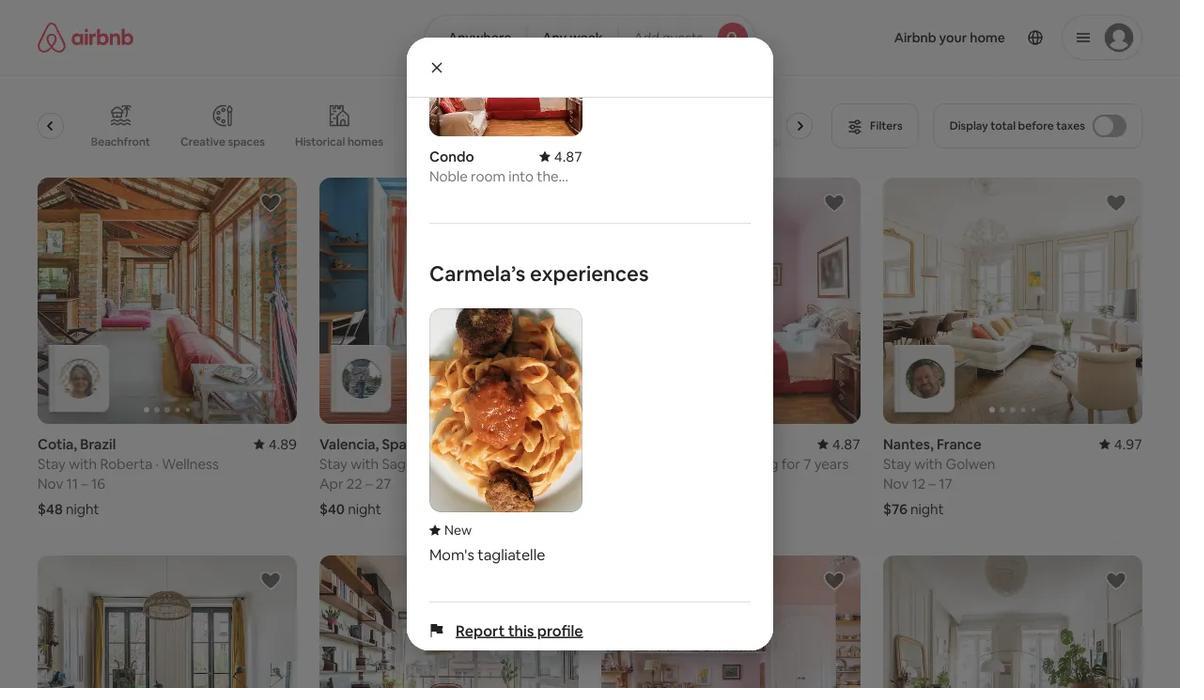 Task type: vqa. For each thing, say whether or not it's contained in the screenshot.
"add to wishlist: ponta delgada, portugal" image
no



Task type: locate. For each thing, give the bounding box(es) containing it.
–
[[81, 474, 88, 493], [366, 474, 373, 493], [929, 474, 936, 493]]

4.97 out of 5 average rating image
[[1099, 435, 1143, 453]]

years
[[815, 455, 849, 473]]

4.87
[[554, 147, 583, 165], [551, 435, 579, 453], [833, 435, 861, 453]]

display total before taxes
[[950, 118, 1086, 133]]

add to wishlist: cotia, brazil image
[[259, 192, 282, 214]]

1 horizontal spatial ·
[[439, 455, 442, 473]]

farms
[[19, 134, 51, 149]]

stay inside valencia, spain stay with sagrario · coach apr 22 – 27 $40 night
[[320, 455, 348, 473]]

nov left 12
[[884, 474, 909, 493]]

4.87 for 4.87 out of 5 average rating,  163 reviews icon
[[554, 147, 583, 165]]

add guests button
[[618, 15, 756, 60]]

4.87 for 4.87 out of 5 average rating icon
[[551, 435, 579, 453]]

· left the coach
[[439, 455, 442, 473]]

week
[[570, 29, 603, 46]]

3 – from the left
[[929, 474, 936, 493]]

with
[[69, 455, 97, 473], [351, 455, 379, 473], [915, 455, 943, 473]]

4.97
[[1115, 435, 1143, 453]]

night inside cotia, brazil stay with roberta · wellness nov 11 – 16 $48 night
[[66, 500, 99, 518]]

4.87 out of 5 average rating image
[[536, 435, 579, 453]]

0 horizontal spatial with
[[69, 455, 97, 473]]

stay
[[38, 455, 66, 473], [320, 455, 348, 473], [884, 455, 912, 473]]

in/out
[[434, 134, 466, 149]]

1 with from the left
[[69, 455, 97, 473]]

with up "11"
[[69, 455, 97, 473]]

night down "11"
[[66, 500, 99, 518]]

this
[[508, 621, 534, 640]]

into
[[509, 167, 534, 185]]

2 horizontal spatial stay
[[884, 455, 912, 473]]

hosting
[[728, 455, 779, 473]]

2 horizontal spatial with
[[915, 455, 943, 473]]

– left 17
[[929, 474, 936, 493]]

4.87 for 4.87 out of 5 average rating image
[[833, 435, 861, 453]]

historical
[[430, 185, 488, 203]]

with inside 'nantes, france stay with golwen nov 12 – 17 $76 night'
[[915, 455, 943, 473]]

homes
[[348, 134, 384, 149]]

– inside cotia, brazil stay with roberta · wellness nov 11 – 16 $48 night
[[81, 474, 88, 493]]

1 horizontal spatial with
[[351, 455, 379, 473]]

3 with from the left
[[915, 455, 943, 473]]

4.89 out of 5 average rating image
[[254, 435, 297, 453]]

nov left "11"
[[38, 474, 63, 493]]

stay inside cotia, brazil stay with roberta · wellness nov 11 – 16 $48 night
[[38, 455, 66, 473]]

$48
[[38, 500, 63, 518]]

stay down nantes,
[[884, 455, 912, 473]]

breakfasts
[[530, 134, 586, 149]]

– inside 'nantes, france stay with golwen nov 12 – 17 $76 night'
[[929, 474, 936, 493]]

1 – from the left
[[81, 474, 88, 493]]

historical
[[295, 134, 345, 149]]

0 horizontal spatial night
[[66, 500, 99, 518]]

stay down cotia, on the left bottom of the page
[[38, 455, 66, 473]]

0 horizontal spatial ·
[[156, 455, 159, 473]]

carmela's experiences
[[430, 260, 649, 287]]

11
[[66, 474, 78, 493]]

stay up apr
[[320, 455, 348, 473]]

night down 22
[[348, 500, 381, 518]]

none search field containing anywhere
[[425, 15, 756, 60]]

· inside cotia, brazil stay with roberta · wellness nov 11 – 16 $48 night
[[156, 455, 159, 473]]

nantes,
[[884, 435, 934, 453]]

1 horizontal spatial stay
[[320, 455, 348, 473]]

guests
[[663, 29, 703, 46]]

4.87 inside host preview dialog
[[554, 147, 583, 165]]

None search field
[[425, 15, 756, 60]]

valencia,
[[320, 435, 379, 453]]

1 night from the left
[[66, 500, 99, 518]]

2 horizontal spatial night
[[911, 500, 944, 518]]

valencia, spain stay with sagrario · coach apr 22 – 27 $40 night
[[320, 435, 487, 518]]

host preview dialog
[[407, 0, 774, 650]]

1 horizontal spatial night
[[348, 500, 381, 518]]

night down 12
[[911, 500, 944, 518]]

noble
[[430, 167, 468, 185]]

2 · from the left
[[439, 455, 442, 473]]

condo noble room into the historical torino
[[430, 147, 559, 203]]

beachfront
[[91, 134, 150, 149]]

with up 22
[[351, 455, 379, 473]]

0 horizontal spatial –
[[81, 474, 88, 493]]

1 · from the left
[[156, 455, 159, 473]]

2 with from the left
[[351, 455, 379, 473]]

with up 12
[[915, 455, 943, 473]]

stay for stay with sagrario
[[320, 455, 348, 473]]

experiences
[[530, 260, 649, 287]]

nov
[[38, 474, 63, 493], [884, 474, 909, 493]]

– inside valencia, spain stay with sagrario · coach apr 22 – 27 $40 night
[[366, 474, 373, 493]]

7
[[804, 455, 811, 473]]

the
[[537, 167, 559, 185]]

map
[[583, 619, 611, 636]]

2 nov from the left
[[884, 474, 909, 493]]

any
[[543, 29, 567, 46]]

creative spaces
[[180, 134, 265, 149]]

1 stay from the left
[[38, 455, 66, 473]]

coach
[[445, 455, 487, 473]]

$40
[[320, 500, 345, 518]]

4.87 out of 5 average rating,  163 reviews image
[[539, 147, 583, 165]]

with inside cotia, brazil stay with roberta · wellness nov 11 – 16 $48 night
[[69, 455, 97, 473]]

0 horizontal spatial nov
[[38, 474, 63, 493]]

2 horizontal spatial –
[[929, 474, 936, 493]]

night inside valencia, spain stay with sagrario · coach apr 22 – 27 $40 night
[[348, 500, 381, 518]]

with for 22
[[351, 455, 379, 473]]

2 – from the left
[[366, 474, 373, 493]]

night
[[66, 500, 99, 518], [348, 500, 381, 518], [911, 500, 944, 518]]

·
[[156, 455, 159, 473], [439, 455, 442, 473]]

with inside valencia, spain stay with sagrario · coach apr 22 – 27 $40 night
[[351, 455, 379, 473]]

3 night from the left
[[911, 500, 944, 518]]

1 horizontal spatial –
[[366, 474, 373, 493]]

2 stay from the left
[[320, 455, 348, 473]]

apr
[[320, 474, 344, 493]]

0 horizontal spatial stay
[[38, 455, 66, 473]]

1 horizontal spatial nov
[[884, 474, 909, 493]]

night inside 'nantes, france stay with golwen nov 12 – 17 $76 night'
[[911, 500, 944, 518]]

report
[[456, 621, 505, 640]]

add to wishlist: lyon, france image
[[1105, 570, 1128, 592]]

· right roberta at the left
[[156, 455, 159, 473]]

16
[[91, 474, 105, 493]]

– left "27"
[[366, 474, 373, 493]]

roberta
[[100, 455, 153, 473]]

· inside valencia, spain stay with sagrario · coach apr 22 – 27 $40 night
[[439, 455, 442, 473]]

– right "11"
[[81, 474, 88, 493]]

3 stay from the left
[[884, 455, 912, 473]]

group
[[8, 89, 821, 163], [38, 178, 297, 424], [320, 178, 579, 424], [602, 178, 861, 424], [884, 178, 1143, 424], [38, 556, 297, 688], [320, 556, 579, 688], [602, 556, 861, 688], [884, 556, 1143, 688]]

1 nov from the left
[[38, 474, 63, 493]]

2 night from the left
[[348, 500, 381, 518]]

any week
[[543, 29, 603, 46]]



Task type: describe. For each thing, give the bounding box(es) containing it.
show map button
[[528, 605, 653, 650]]

profile
[[537, 621, 583, 640]]

with for 17
[[915, 455, 943, 473]]

taxes
[[1057, 118, 1086, 133]]

hosting for 7 years
[[728, 455, 849, 473]]

for
[[782, 455, 801, 473]]

night for 22
[[348, 500, 381, 518]]

total
[[991, 118, 1016, 133]]

golwen
[[946, 455, 996, 473]]

with for 11
[[69, 455, 97, 473]]

report this profile
[[456, 621, 583, 640]]

report this profile button
[[456, 621, 583, 640]]

cotia,
[[38, 435, 77, 453]]

brazil
[[80, 435, 116, 453]]

display total before taxes button
[[934, 103, 1143, 149]]

group containing historical homes
[[8, 89, 821, 163]]

new
[[445, 522, 472, 539]]

show
[[547, 619, 581, 636]]

torino
[[491, 185, 532, 203]]

before
[[1018, 118, 1054, 133]]

display
[[950, 118, 989, 133]]

nov inside cotia, brazil stay with roberta · wellness nov 11 – 16 $48 night
[[38, 474, 63, 493]]

anywhere button
[[425, 15, 528, 60]]

· for roberta
[[156, 455, 159, 473]]

cotia, brazil stay with roberta · wellness nov 11 – 16 $48 night
[[38, 435, 219, 518]]

room
[[471, 167, 506, 185]]

ski-in/out
[[414, 134, 466, 149]]

france
[[937, 435, 982, 453]]

anywhere
[[448, 29, 512, 46]]

mom's tagliatelle group
[[430, 308, 583, 564]]

$76
[[884, 500, 908, 518]]

night for 11
[[66, 500, 99, 518]]

bed & breakfasts
[[496, 134, 586, 149]]

nantes, france stay with golwen nov 12 – 17 $76 night
[[884, 435, 996, 518]]

condo
[[430, 147, 474, 165]]

27
[[376, 474, 391, 493]]

4.89
[[269, 435, 297, 453]]

bed
[[496, 134, 517, 149]]

&
[[519, 134, 527, 149]]

12
[[912, 474, 926, 493]]

17
[[939, 474, 953, 493]]

any week button
[[527, 15, 619, 60]]

stay for stay with roberta
[[38, 455, 66, 473]]

nov inside 'nantes, france stay with golwen nov 12 – 17 $76 night'
[[884, 474, 909, 493]]

show map
[[547, 619, 611, 636]]

add guests
[[634, 29, 703, 46]]

sagrario
[[382, 455, 436, 473]]

4.87 out of 5 average rating image
[[818, 435, 861, 453]]

add to wishlist: nantes, france image
[[1105, 192, 1128, 214]]

dammusi
[[732, 134, 782, 149]]

add to wishlist: torino, italy image
[[823, 192, 846, 214]]

– for 27
[[366, 474, 373, 493]]

· for sagrario
[[439, 455, 442, 473]]

spain
[[382, 435, 418, 453]]

add to wishlist: lyon, france image
[[259, 570, 282, 592]]

add
[[634, 29, 660, 46]]

historical homes
[[295, 134, 384, 149]]

– for 16
[[81, 474, 88, 493]]

stay inside 'nantes, france stay with golwen nov 12 – 17 $76 night'
[[884, 455, 912, 473]]

add to wishlist: london, uk image
[[823, 570, 846, 592]]

profile element
[[778, 0, 1143, 75]]

22
[[347, 474, 363, 493]]

spaces
[[228, 134, 265, 149]]

carmela's
[[430, 260, 526, 287]]

wellness
[[162, 455, 219, 473]]

creative
[[180, 134, 226, 149]]

new experience image
[[430, 522, 472, 539]]

ski-
[[414, 134, 434, 149]]



